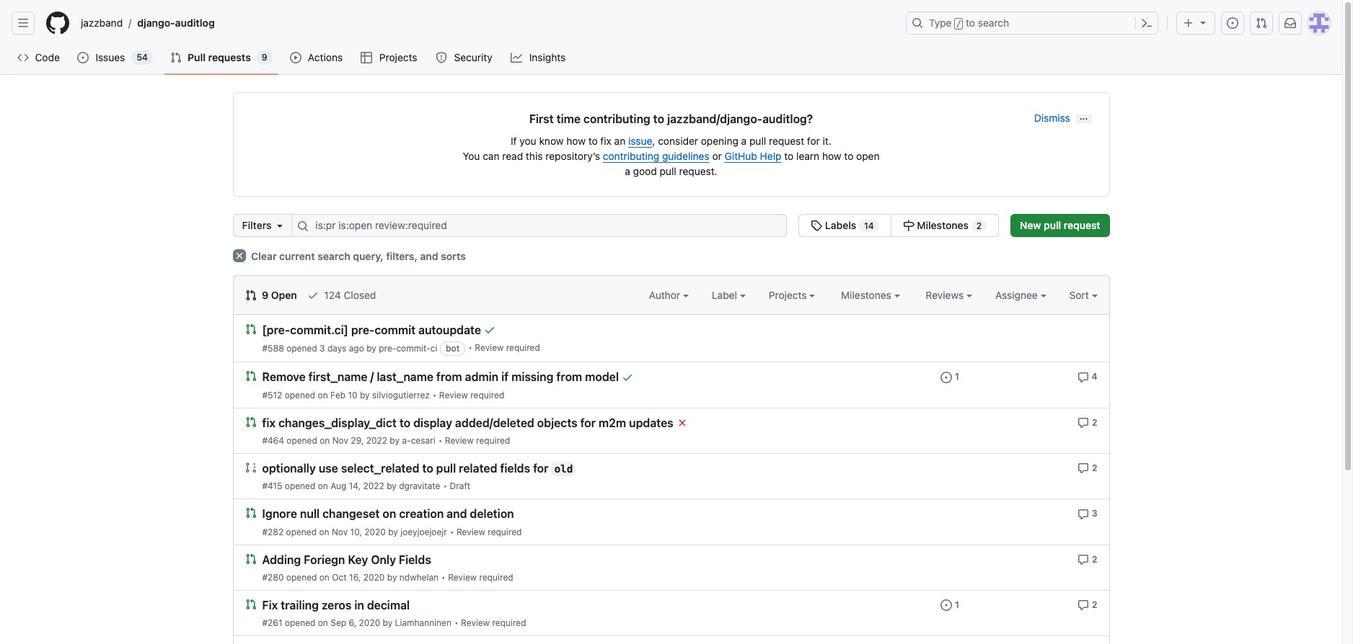 Task type: locate. For each thing, give the bounding box(es) containing it.
search right type
[[978, 17, 1009, 29]]

2 inside 'milestones 2'
[[977, 221, 982, 232]]

1 open pull request image from the top
[[245, 417, 256, 428]]

1 horizontal spatial triangle down image
[[1198, 17, 1209, 28]]

nov inside ignore null changeset on creation and deletion #282             opened on nov 10, 2020 by joeyjoejoejr • review required
[[332, 527, 348, 538]]

2 1 from the top
[[955, 600, 959, 611]]

1 vertical spatial comment image
[[1078, 509, 1089, 521]]

comment image for optionally use select_related to pull related fields for
[[1078, 463, 1089, 475]]

/ up #512             opened on feb 10 by silviogutierrez • review required
[[370, 371, 374, 384]]

review required link
[[475, 343, 540, 354], [439, 390, 505, 401], [445, 436, 510, 447], [457, 527, 522, 538], [448, 573, 513, 584], [461, 618, 526, 629]]

2 open pull request element from the top
[[245, 370, 256, 383]]

git pull request image
[[1256, 17, 1268, 29]]

1 horizontal spatial issue opened image
[[941, 372, 952, 384]]

Issues search field
[[292, 214, 787, 237]]

review down deletion
[[457, 527, 485, 538]]

0 vertical spatial open pull request image
[[245, 324, 256, 335]]

• right joeyjoejoejr
[[450, 527, 454, 538]]

time
[[557, 113, 581, 126]]

sep
[[331, 618, 346, 629]]

code image
[[17, 52, 29, 63]]

1
[[955, 372, 959, 383], [955, 600, 959, 611]]

1 vertical spatial pre-
[[379, 344, 396, 354]]

• right the ndwhelan
[[442, 573, 446, 584]]

opened down optionally
[[285, 481, 316, 492]]

review required link down deletion
[[457, 527, 522, 538]]

by down only
[[387, 573, 397, 584]]

assignee
[[996, 289, 1041, 302]]

ci
[[431, 344, 438, 354]]

2 open pull request image from the top
[[245, 508, 256, 520]]

4 open pull request element from the top
[[245, 507, 256, 520]]

adding
[[262, 554, 301, 567]]

0 horizontal spatial fix
[[262, 417, 276, 430]]

6 open pull request element from the top
[[245, 599, 256, 611]]

open pull request image left the [pre-
[[245, 324, 256, 335]]

1 open pull request image from the top
[[245, 324, 256, 335]]

sort
[[1070, 289, 1089, 302]]

3 link
[[1078, 507, 1098, 521]]

git pull request image left 9 open
[[245, 290, 256, 302]]

from left model
[[557, 371, 582, 384]]

1 horizontal spatial /
[[370, 371, 374, 384]]

m2m
[[599, 417, 626, 430]]

comment image
[[1078, 372, 1089, 384], [1078, 463, 1089, 475], [1078, 555, 1089, 566], [1078, 600, 1089, 612]]

0 vertical spatial 2020
[[364, 527, 386, 538]]

• inside optionally use select_related to pull related fields for old #415             opened on aug 14, 2022 by dgravitate • draft
[[443, 481, 447, 492]]

open pull request image for [pre-
[[245, 324, 256, 335]]

triangle down image right "plus" image
[[1198, 17, 1209, 28]]

1 vertical spatial contributing
[[603, 150, 660, 162]]

• right bot
[[468, 343, 472, 354]]

1 horizontal spatial search
[[978, 17, 1009, 29]]

0 vertical spatial triangle down image
[[1198, 17, 1209, 28]]

54
[[137, 52, 148, 63]]

1 horizontal spatial request
[[1064, 219, 1101, 232]]

fields
[[399, 554, 431, 567]]

request
[[769, 135, 805, 147], [1064, 219, 1101, 232]]

milestones down 14
[[841, 289, 894, 302]]

0 horizontal spatial /
[[129, 17, 132, 29]]

opened inside ignore null changeset on creation and deletion #282             opened on nov 10, 2020 by joeyjoejoejr • review required
[[286, 527, 317, 538]]

learn
[[797, 150, 820, 162]]

review
[[475, 343, 504, 354], [439, 390, 468, 401], [445, 436, 474, 447], [457, 527, 485, 538], [448, 573, 477, 584], [461, 618, 490, 629]]

open pull request element for fix changes_display_dict to display added/deleted objects for m2m updates
[[245, 416, 256, 428]]

comment image for remove first_name / last_name from admin if missing from model
[[1078, 372, 1089, 384]]

1 vertical spatial projects
[[769, 289, 810, 302]]

open pull request element left adding
[[245, 553, 256, 565]]

on left the sep
[[318, 618, 328, 629]]

sort button
[[1070, 288, 1098, 303]]

and inside clear current search query, filters, and sorts link
[[420, 250, 438, 263]]

open
[[856, 150, 880, 162]]

feb
[[330, 390, 346, 401]]

pull right new on the right of the page
[[1044, 219, 1061, 232]]

nov
[[332, 436, 348, 447], [332, 527, 348, 538]]

1 vertical spatial git pull request image
[[245, 290, 256, 302]]

current
[[279, 250, 315, 263]]

open pull request element left the [pre-
[[245, 323, 256, 335]]

0 horizontal spatial and
[[420, 250, 438, 263]]

it.
[[823, 135, 832, 147]]

2022 inside optionally use select_related to pull related fields for old #415             opened on aug 14, 2022 by dgravitate • draft
[[363, 481, 384, 492]]

review required link for pre-commit-ci
[[475, 343, 540, 354]]

0 vertical spatial 2022
[[366, 436, 387, 447]]

by inside optionally use select_related to pull related fields for old #415             opened on aug 14, 2022 by dgravitate • draft
[[387, 481, 397, 492]]

git pull request image left pull
[[170, 52, 182, 63]]

search inside clear current search query, filters, and sorts link
[[318, 250, 350, 263]]

3 2 link from the top
[[1078, 553, 1098, 566]]

and inside ignore null changeset on creation and deletion #282             opened on nov 10, 2020 by joeyjoejoejr • review required
[[447, 508, 467, 521]]

how up the 'repository's'
[[567, 135, 586, 147]]

you
[[463, 150, 480, 162]]

pull
[[188, 51, 206, 63]]

draft pull request element
[[245, 462, 256, 474]]

bot
[[446, 344, 460, 354]]

0 vertical spatial how
[[567, 135, 586, 147]]

pull up draft
[[436, 463, 456, 476]]

review required link right the ndwhelan
[[448, 573, 513, 584]]

contributing up an on the left
[[584, 113, 651, 126]]

1 horizontal spatial for
[[580, 417, 596, 430]]

by down 'select_related'
[[387, 481, 397, 492]]

closed
[[344, 289, 376, 302]]

1 vertical spatial 3
[[1092, 509, 1098, 520]]

sorts
[[441, 250, 466, 263]]

milestones for milestones
[[841, 289, 894, 302]]

0 horizontal spatial a
[[625, 165, 630, 177]]

null
[[300, 508, 320, 521]]

a down you can read this repository's contributing guidelines or github help
[[625, 165, 630, 177]]

1 horizontal spatial issue opened image
[[1227, 17, 1239, 29]]

0 horizontal spatial how
[[567, 135, 586, 147]]

review required link down admin
[[439, 390, 505, 401]]

1 vertical spatial 9
[[262, 289, 269, 302]]

1 vertical spatial nov
[[332, 527, 348, 538]]

nov left 10,
[[332, 527, 348, 538]]

0 vertical spatial open pull request image
[[245, 417, 256, 428]]

0 vertical spatial issue opened image
[[77, 52, 89, 63]]

nov left the 29, on the left of the page
[[332, 436, 348, 447]]

None search field
[[233, 214, 999, 237]]

5 open pull request element from the top
[[245, 553, 256, 565]]

9 left play image
[[262, 52, 267, 63]]

in
[[354, 600, 364, 613]]

2 horizontal spatial /
[[956, 19, 962, 29]]

1 horizontal spatial 3
[[1092, 509, 1098, 520]]

1 2 link from the top
[[1078, 416, 1098, 429]]

shield image
[[436, 52, 447, 63]]

opening
[[701, 135, 739, 147]]

fix left an on the left
[[601, 135, 612, 147]]

issue opened image
[[77, 52, 89, 63], [941, 372, 952, 384]]

to up the 'repository's'
[[588, 135, 598, 147]]

open pull request image left the ignore
[[245, 508, 256, 520]]

2 for optionally use select_related to pull related fields for
[[1092, 463, 1098, 474]]

/ inside type / to search
[[956, 19, 962, 29]]

4 2 link from the top
[[1078, 599, 1098, 612]]

0 horizontal spatial 3
[[320, 344, 325, 354]]

request right new on the right of the page
[[1064, 219, 1101, 232]]

opened down adding
[[286, 573, 317, 584]]

8 / 8 checks ok image
[[622, 372, 633, 384]]

1 vertical spatial open pull request image
[[245, 371, 256, 383]]

0 horizontal spatial request
[[769, 135, 805, 147]]

a up github
[[741, 135, 747, 147]]

milestone image
[[903, 220, 915, 232]]

dismiss ...
[[1034, 111, 1088, 124]]

1 horizontal spatial a
[[741, 135, 747, 147]]

none search field containing filters
[[233, 214, 999, 237]]

decimal
[[367, 600, 410, 613]]

0 vertical spatial search
[[978, 17, 1009, 29]]

2 link
[[1078, 416, 1098, 429], [1078, 462, 1098, 475], [1078, 553, 1098, 566], [1078, 599, 1098, 612]]

adding foriegn key only fields #280             opened on oct 16, 2020 by ndwhelan • review required
[[262, 554, 513, 584]]

2 link for optionally use select_related to pull related fields for
[[1078, 462, 1098, 475]]

draft
[[450, 481, 470, 492]]

9 for 9 open
[[262, 289, 269, 302]]

search left query,
[[318, 250, 350, 263]]

draft link
[[450, 481, 470, 492]]

• right liamhanninen
[[454, 618, 459, 629]]

open pull request element left the ignore
[[245, 507, 256, 520]]

zeros
[[322, 600, 352, 613]]

0 vertical spatial git pull request image
[[170, 52, 182, 63]]

to
[[966, 17, 975, 29], [653, 113, 665, 126], [588, 135, 598, 147], [784, 150, 794, 162], [844, 150, 854, 162], [400, 417, 411, 430], [422, 463, 433, 476]]

open pull request image up draft pull request element
[[245, 417, 256, 428]]

0 horizontal spatial from
[[436, 371, 462, 384]]

0 vertical spatial nov
[[332, 436, 348, 447]]

/ left the django-
[[129, 17, 132, 29]]

1 horizontal spatial and
[[447, 508, 467, 521]]

review inside fix trailing zeros in decimal #261             opened on sep 6, 2020 by liamhanninen • review required
[[461, 618, 490, 629]]

label button
[[712, 288, 746, 303]]

fix trailing zeros in decimal #261             opened on sep 6, 2020 by liamhanninen • review required
[[262, 600, 526, 629]]

aug
[[331, 481, 347, 492]]

#588             opened 3 days ago by pre-commit-ci
[[262, 344, 438, 354]]

open pull request element for adding foriegn key only fields
[[245, 553, 256, 565]]

to right type
[[966, 17, 975, 29]]

projects right label popup button at the top of page
[[769, 289, 810, 302]]

2 vertical spatial 2020
[[359, 618, 380, 629]]

contributing down issue
[[603, 150, 660, 162]]

0 horizontal spatial git pull request image
[[170, 52, 182, 63]]

oct
[[332, 573, 347, 584]]

[pre-
[[262, 324, 290, 337]]

2020 right 10,
[[364, 527, 386, 538]]

2022 down 'select_related'
[[363, 481, 384, 492]]

1 vertical spatial how
[[822, 150, 842, 162]]

1 vertical spatial open pull request image
[[245, 508, 256, 520]]

and
[[420, 250, 438, 263], [447, 508, 467, 521]]

1 vertical spatial search
[[318, 250, 350, 263]]

open pull request image left adding
[[245, 554, 256, 565]]

by right 'ago'
[[367, 344, 376, 354]]

by down ignore null changeset on creation and deletion "link"
[[388, 527, 398, 538]]

pull down contributing guidelines link
[[660, 165, 677, 177]]

by inside fix trailing zeros in decimal #261             opened on sep 6, 2020 by liamhanninen • review required
[[383, 618, 393, 629]]

open pull request element left remove
[[245, 370, 256, 383]]

opened inside adding foriegn key only fields #280             opened on oct 16, 2020 by ndwhelan • review required
[[286, 573, 317, 584]]

1 horizontal spatial fix
[[601, 135, 612, 147]]

milestones
[[917, 219, 969, 232], [841, 289, 894, 302]]

this
[[526, 150, 543, 162]]

1 1 from the top
[[955, 372, 959, 383]]

1 vertical spatial and
[[447, 508, 467, 521]]

comment image
[[1078, 418, 1089, 429], [1078, 509, 1089, 521]]

notifications image
[[1285, 17, 1296, 29]]

open pull request image
[[245, 417, 256, 428], [245, 508, 256, 520], [245, 554, 256, 565]]

2 horizontal spatial for
[[807, 135, 820, 147]]

pre- down commit
[[379, 344, 396, 354]]

opened down remove
[[285, 390, 315, 401]]

to learn how to open a good pull request.
[[625, 150, 880, 177]]

1 horizontal spatial how
[[822, 150, 842, 162]]

1 vertical spatial fix
[[262, 417, 276, 430]]

0 vertical spatial 9
[[262, 52, 267, 63]]

2 for fix changes_display_dict to display added/deleted objects for m2m updates
[[1092, 417, 1098, 428]]

optionally use select_related to pull related fields for old #415             opened on aug 14, 2022 by dgravitate • draft
[[262, 463, 573, 492]]

6,
[[349, 618, 357, 629]]

auditlog
[[175, 17, 215, 29]]

milestones inside popup button
[[841, 289, 894, 302]]

2020 inside adding foriegn key only fields #280             opened on oct 16, 2020 by ndwhelan • review required
[[363, 573, 385, 584]]

9 for 9
[[262, 52, 267, 63]]

1 vertical spatial 1
[[955, 600, 959, 611]]

on left "aug"
[[318, 481, 328, 492]]

ignore
[[262, 508, 297, 521]]

open pull request element
[[245, 323, 256, 335], [245, 370, 256, 383], [245, 416, 256, 428], [245, 507, 256, 520], [245, 553, 256, 565], [245, 599, 256, 611]]

triangle down image left search icon
[[274, 220, 286, 232]]

0 vertical spatial 1 link
[[941, 370, 959, 384]]

2020 inside fix trailing zeros in decimal #261             opened on sep 6, 2020 by liamhanninen • review required
[[359, 618, 380, 629]]

2022 right the 29, on the left of the page
[[366, 436, 387, 447]]

on inside adding foriegn key only fields #280             opened on oct 16, 2020 by ndwhelan • review required
[[319, 573, 330, 584]]

1 vertical spatial triangle down image
[[274, 220, 286, 232]]

a inside to learn how to open a good pull request.
[[625, 165, 630, 177]]

1 vertical spatial issue opened image
[[941, 600, 952, 612]]

and for creation
[[447, 508, 467, 521]]

projects right table image
[[379, 51, 417, 63]]

triangle down image
[[1198, 17, 1209, 28], [274, 220, 286, 232]]

by
[[367, 344, 376, 354], [360, 390, 370, 401], [390, 436, 400, 447], [387, 481, 397, 492], [388, 527, 398, 538], [387, 573, 397, 584], [383, 618, 393, 629]]

1 vertical spatial issue opened image
[[941, 372, 952, 384]]

1 vertical spatial for
[[580, 417, 596, 430]]

actions
[[308, 51, 343, 63]]

1 vertical spatial 2020
[[363, 573, 385, 584]]

contributing
[[584, 113, 651, 126], [603, 150, 660, 162]]

0 vertical spatial 3
[[320, 344, 325, 354]]

pull inside to learn how to open a good pull request.
[[660, 165, 677, 177]]

1 link for fix trailing zeros in decimal
[[941, 599, 959, 612]]

review required link for ndwhelan
[[448, 573, 513, 584]]

pull inside optionally use select_related to pull related fields for old #415             opened on aug 14, 2022 by dgravitate • draft
[[436, 463, 456, 476]]

insights link
[[505, 47, 573, 69]]

days
[[328, 344, 347, 354]]

1 horizontal spatial projects
[[769, 289, 810, 302]]

0 vertical spatial fix
[[601, 135, 612, 147]]

3 open pull request image from the top
[[245, 554, 256, 565]]

open pull request image left fix
[[245, 599, 256, 611]]

remove
[[262, 371, 306, 384]]

opened down trailing
[[285, 618, 316, 629]]

comment image inside 4 link
[[1078, 372, 1089, 384]]

review required link down 11 / 11 checks ok icon
[[475, 343, 540, 354]]

labels
[[825, 219, 857, 232]]

2 vertical spatial open pull request image
[[245, 554, 256, 565]]

and left sorts
[[420, 250, 438, 263]]

filters button
[[233, 214, 293, 237]]

related
[[459, 463, 497, 476]]

2020 right 6,
[[359, 618, 380, 629]]

for left m2m
[[580, 417, 596, 430]]

review right the ndwhelan
[[448, 573, 477, 584]]

comment image inside "3" link
[[1078, 509, 1089, 521]]

milestones right milestone image
[[917, 219, 969, 232]]

list
[[75, 12, 897, 35]]

/ right type
[[956, 19, 962, 29]]

how inside to learn how to open a good pull request.
[[822, 150, 842, 162]]

0 horizontal spatial search
[[318, 250, 350, 263]]

1 horizontal spatial from
[[557, 371, 582, 384]]

1 1 link from the top
[[941, 370, 959, 384]]

0 horizontal spatial projects
[[379, 51, 417, 63]]

opened down null
[[286, 527, 317, 538]]

2 1 link from the top
[[941, 599, 959, 612]]

/ for jazzband
[[129, 17, 132, 29]]

0 horizontal spatial issue opened image
[[77, 52, 89, 63]]

how down it.
[[822, 150, 842, 162]]

open pull request image left remove
[[245, 371, 256, 383]]

0 vertical spatial 1
[[955, 372, 959, 383]]

review required link right liamhanninen
[[461, 618, 526, 629]]

table image
[[361, 52, 373, 63]]

issue opened image
[[1227, 17, 1239, 29], [941, 600, 952, 612]]

open pull request element left fix
[[245, 599, 256, 611]]

and down draft link
[[447, 508, 467, 521]]

0 vertical spatial and
[[420, 250, 438, 263]]

1 vertical spatial a
[[625, 165, 630, 177]]

opened
[[287, 344, 317, 354], [285, 390, 315, 401], [287, 436, 317, 447], [285, 481, 316, 492], [286, 527, 317, 538], [286, 573, 317, 584], [285, 618, 316, 629]]

9 left open
[[262, 289, 269, 302]]

plus image
[[1183, 17, 1195, 29]]

new pull request
[[1020, 219, 1101, 232]]

3 open pull request element from the top
[[245, 416, 256, 428]]

comment image for 2
[[1078, 418, 1089, 429]]

request up the help at the top right
[[769, 135, 805, 147]]

review required link down fix changes_display_dict to display added/deleted objects for m2m updates in the bottom left of the page
[[445, 436, 510, 447]]

2 vertical spatial for
[[533, 463, 549, 476]]

review down 11 / 11 checks ok icon
[[475, 343, 504, 354]]

git pull request image
[[170, 52, 182, 63], [245, 290, 256, 302]]

silviogutierrez
[[372, 390, 430, 401]]

for left 'old'
[[533, 463, 549, 476]]

for left it.
[[807, 135, 820, 147]]

remove first_name / last_name from admin if missing from model link
[[262, 371, 619, 384]]

1 / 6 checks ok image
[[676, 418, 688, 429]]

0 vertical spatial comment image
[[1078, 418, 1089, 429]]

milestones inside issue element
[[917, 219, 969, 232]]

on
[[318, 390, 328, 401], [320, 436, 330, 447], [318, 481, 328, 492], [383, 508, 396, 521], [319, 527, 329, 538], [319, 573, 330, 584], [318, 618, 328, 629]]

by down the decimal
[[383, 618, 393, 629]]

review required link for silviogutierrez
[[439, 390, 505, 401]]

0 vertical spatial projects
[[379, 51, 417, 63]]

2 2 link from the top
[[1078, 462, 1098, 475]]

2 open pull request image from the top
[[245, 371, 256, 383]]

1 vertical spatial request
[[1064, 219, 1101, 232]]

to up dgravitate link
[[422, 463, 433, 476]]

• inside adding foriegn key only fields #280             opened on oct 16, 2020 by ndwhelan • review required
[[442, 573, 446, 584]]

2 vertical spatial open pull request image
[[245, 599, 256, 611]]

issue element
[[799, 214, 999, 237]]

by left a-
[[390, 436, 400, 447]]

0 horizontal spatial milestones
[[841, 289, 894, 302]]

2020 right 16,
[[363, 573, 385, 584]]

review right liamhanninen
[[461, 618, 490, 629]]

• left draft link
[[443, 481, 447, 492]]

/ inside 'jazzband / django-auditlog'
[[129, 17, 132, 29]]

for inside optionally use select_related to pull related fields for old #415             opened on aug 14, 2022 by dgravitate • draft
[[533, 463, 549, 476]]

open pull request element up draft pull request element
[[245, 416, 256, 428]]

0 horizontal spatial for
[[533, 463, 549, 476]]

github help link
[[725, 150, 782, 162]]

model
[[585, 371, 619, 384]]

on left feb
[[318, 390, 328, 401]]

ago
[[349, 344, 364, 354]]

2020
[[364, 527, 386, 538], [363, 573, 385, 584], [359, 618, 380, 629]]

on left oct
[[319, 573, 330, 584]]

review down remove first_name / last_name from admin if missing from model
[[439, 390, 468, 401]]

objects
[[537, 417, 578, 430]]

review required link for liamhanninen
[[461, 618, 526, 629]]

1 vertical spatial milestones
[[841, 289, 894, 302]]

for
[[807, 135, 820, 147], [580, 417, 596, 430], [533, 463, 549, 476]]

changeset
[[323, 508, 380, 521]]

1 open pull request element from the top
[[245, 323, 256, 335]]

1 vertical spatial 1 link
[[941, 599, 959, 612]]

open pull request image
[[245, 324, 256, 335], [245, 371, 256, 383], [245, 599, 256, 611]]

0 horizontal spatial issue opened image
[[941, 600, 952, 612]]

#415
[[262, 481, 282, 492]]

0 vertical spatial milestones
[[917, 219, 969, 232]]

• inside fix trailing zeros in decimal #261             opened on sep 6, 2020 by liamhanninen • review required
[[454, 618, 459, 629]]

fix up #464 at the left bottom
[[262, 417, 276, 430]]

auditlog?
[[763, 113, 813, 126]]

to left open
[[844, 150, 854, 162]]

0 horizontal spatial pre-
[[351, 324, 375, 337]]

request.
[[679, 165, 718, 177]]

1 vertical spatial 2022
[[363, 481, 384, 492]]

1 horizontal spatial git pull request image
[[245, 290, 256, 302]]

code link
[[12, 47, 66, 69]]

review required link for a-cesari
[[445, 436, 510, 447]]

0 horizontal spatial triangle down image
[[274, 220, 286, 232]]

issue link
[[628, 135, 653, 147]]

pre- up 'ago'
[[351, 324, 375, 337]]

to up a-
[[400, 417, 411, 430]]

security
[[454, 51, 493, 63]]

1 horizontal spatial milestones
[[917, 219, 969, 232]]

#588
[[262, 344, 284, 354]]

jazzband
[[81, 17, 123, 29]]

by inside ignore null changeset on creation and deletion #282             opened on nov 10, 2020 by joeyjoejoejr • review required
[[388, 527, 398, 538]]



Task type: vqa. For each thing, say whether or not it's contained in the screenshot.
Dismiss ...
yes



Task type: describe. For each thing, give the bounding box(es) containing it.
,
[[653, 135, 655, 147]]

1 for remove first_name / last_name from admin if missing from model
[[955, 372, 959, 383]]

django-
[[137, 17, 175, 29]]

a-cesari link
[[402, 436, 436, 447]]

/ for type
[[956, 19, 962, 29]]

last_name
[[377, 371, 434, 384]]

and for filters,
[[420, 250, 438, 263]]

dgravitate link
[[399, 481, 440, 492]]

review required link for joeyjoejoejr
[[457, 527, 522, 538]]

search image
[[298, 221, 309, 232]]

11 / 11 checks ok image
[[484, 325, 495, 336]]

required inside fix trailing zeros in decimal #261             opened on sep 6, 2020 by liamhanninen • review required
[[492, 618, 526, 629]]

ndwhelan
[[400, 573, 439, 584]]

required inside adding foriegn key only fields #280             opened on oct 16, 2020 by ndwhelan • review required
[[479, 573, 513, 584]]

2 link for fix trailing zeros in decimal
[[1078, 599, 1098, 612]]

trailing
[[281, 600, 319, 613]]

124
[[324, 289, 341, 302]]

or
[[712, 150, 722, 162]]

opened down commit.ci]
[[287, 344, 317, 354]]

git pull request image inside 9 open link
[[245, 290, 256, 302]]

2 link for fix changes_display_dict to display added/deleted objects for m2m updates
[[1078, 416, 1098, 429]]

liamhanninen link
[[395, 618, 452, 629]]

to up the ,
[[653, 113, 665, 126]]

pre-commit-ci link
[[379, 344, 438, 354]]

play image
[[290, 52, 301, 63]]

...
[[1080, 111, 1088, 122]]

open pull request image for remove
[[245, 371, 256, 383]]

2020 inside ignore null changeset on creation and deletion #282             opened on nov 10, 2020 by joeyjoejoejr • review required
[[364, 527, 386, 538]]

admin
[[465, 371, 499, 384]]

security link
[[430, 47, 499, 69]]

#512
[[262, 390, 282, 401]]

you can read this repository's contributing guidelines or github help
[[463, 150, 782, 162]]

author button
[[649, 288, 689, 303]]

review inside ignore null changeset on creation and deletion #282             opened on nov 10, 2020 by joeyjoejoejr • review required
[[457, 527, 485, 538]]

#464             opened on nov 29, 2022 by a-cesari • review required
[[262, 436, 510, 447]]

check image
[[307, 290, 319, 302]]

issue opened image for 1
[[941, 372, 952, 384]]

0 vertical spatial issue opened image
[[1227, 17, 1239, 29]]

updates
[[629, 417, 674, 430]]

reviews button
[[926, 288, 973, 303]]

tag image
[[811, 220, 823, 232]]

read
[[502, 150, 523, 162]]

github
[[725, 150, 757, 162]]

open
[[271, 289, 297, 302]]

open pull request image for ignore null changeset on creation and deletion
[[245, 508, 256, 520]]

4 link
[[1078, 370, 1098, 384]]

projects link
[[355, 47, 424, 69]]

clear current search query, filters, and sorts link
[[233, 250, 466, 263]]

to right the help at the top right
[[784, 150, 794, 162]]

open pull request element for ignore null changeset on creation and deletion
[[245, 507, 256, 520]]

requests
[[208, 51, 251, 63]]

1 from from the left
[[436, 371, 462, 384]]

creation
[[399, 508, 444, 521]]

1 link for remove first_name / last_name from admin if missing from model
[[941, 370, 959, 384]]

request inside new pull request link
[[1064, 219, 1101, 232]]

by right 10 on the bottom of page
[[360, 390, 370, 401]]

124 closed
[[322, 289, 376, 302]]

required inside ignore null changeset on creation and deletion #282             opened on nov 10, 2020 by joeyjoejoejr • review required
[[488, 527, 522, 538]]

10,
[[350, 527, 362, 538]]

comment image for 3
[[1078, 509, 1089, 521]]

on inside optionally use select_related to pull related fields for old #415             opened on aug 14, 2022 by dgravitate • draft
[[318, 481, 328, 492]]

to inside optionally use select_related to pull related fields for old #415             opened on aug 14, 2022 by dgravitate • draft
[[422, 463, 433, 476]]

list containing jazzband
[[75, 12, 897, 35]]

autoupdate
[[419, 324, 481, 337]]

0 vertical spatial request
[[769, 135, 805, 147]]

first time contributing to jazzband/django-auditlog?
[[529, 113, 813, 126]]

jazzband / django-auditlog
[[81, 17, 215, 29]]

on inside fix trailing zeros in decimal #261             opened on sep 6, 2020 by liamhanninen • review required
[[318, 618, 328, 629]]

draft pull request image
[[245, 462, 256, 474]]

contributing guidelines link
[[603, 150, 710, 162]]

new pull request link
[[1011, 214, 1110, 237]]

review inside adding foriegn key only fields #280             opened on oct 16, 2020 by ndwhelan • review required
[[448, 573, 477, 584]]

4
[[1092, 372, 1098, 383]]

triangle down image inside filters popup button
[[274, 220, 286, 232]]

• down remove first_name / last_name from admin if missing from model
[[433, 390, 437, 401]]

open pull request image for adding foriegn key only fields
[[245, 554, 256, 565]]

pull inside new pull request link
[[1044, 219, 1061, 232]]

label
[[712, 289, 740, 302]]

review down fix changes_display_dict to display added/deleted objects for m2m updates in the bottom left of the page
[[445, 436, 474, 447]]

pull up the github help "link" on the right top of the page
[[750, 135, 766, 147]]

command palette image
[[1141, 17, 1153, 29]]

• review required
[[468, 343, 540, 354]]

adding foriegn key only fields link
[[262, 554, 431, 567]]

by inside adding foriegn key only fields #280             opened on oct 16, 2020 by ndwhelan • review required
[[387, 573, 397, 584]]

on left creation
[[383, 508, 396, 521]]

author
[[649, 289, 683, 302]]

use
[[319, 463, 338, 476]]

commit-
[[396, 344, 431, 354]]

2 for fix trailing zeros in decimal
[[1092, 600, 1098, 611]]

select_related
[[341, 463, 420, 476]]

2 from from the left
[[557, 371, 582, 384]]

0 vertical spatial contributing
[[584, 113, 651, 126]]

commit.ci]
[[290, 324, 348, 337]]

• right cesari
[[438, 436, 442, 447]]

on down null
[[319, 527, 329, 538]]

liamhanninen
[[395, 618, 452, 629]]

1 horizontal spatial pre-
[[379, 344, 396, 354]]

projects inside popup button
[[769, 289, 810, 302]]

dgravitate
[[399, 481, 440, 492]]

key
[[348, 554, 368, 567]]

new
[[1020, 219, 1041, 232]]

added/deleted
[[455, 417, 534, 430]]

know
[[539, 135, 564, 147]]

opened inside fix trailing zeros in decimal #261             opened on sep 6, 2020 by liamhanninen • review required
[[285, 618, 316, 629]]

[pre-commit.ci] pre-commit autoupdate link
[[262, 324, 481, 337]]

open pull request image for fix changes_display_dict to display added/deleted objects for m2m updates
[[245, 417, 256, 428]]

optionally
[[262, 463, 316, 476]]

deletion
[[470, 508, 514, 521]]

you
[[520, 135, 537, 147]]

on down "changes_display_dict"
[[320, 436, 330, 447]]

0 vertical spatial for
[[807, 135, 820, 147]]

comment image for fix trailing zeros in decimal
[[1078, 600, 1089, 612]]

filters,
[[386, 250, 418, 263]]

open pull request element for [pre-commit.ci] pre-commit autoupdate
[[245, 323, 256, 335]]

remove first_name / last_name from admin if missing from model
[[262, 371, 619, 384]]

1 for fix trailing zeros in decimal
[[955, 600, 959, 611]]

homepage image
[[46, 12, 69, 35]]

if
[[511, 135, 517, 147]]

labels 14
[[823, 219, 874, 232]]

0 vertical spatial a
[[741, 135, 747, 147]]

3 open pull request image from the top
[[245, 599, 256, 611]]

assignee button
[[996, 288, 1046, 303]]

old
[[554, 464, 573, 476]]

type
[[929, 17, 952, 29]]

14
[[864, 221, 874, 232]]

graph image
[[511, 52, 522, 63]]

joeyjoejoejr
[[401, 527, 447, 538]]

124 closed link
[[307, 288, 376, 303]]

first
[[529, 113, 554, 126]]

milestones for milestones 2
[[917, 219, 969, 232]]

#512             opened on feb 10 by silviogutierrez • review required
[[262, 390, 505, 401]]

open pull request element for fix trailing zeros in decimal
[[245, 599, 256, 611]]

a-
[[402, 436, 411, 447]]

opened inside optionally use select_related to pull related fields for old #415             opened on aug 14, 2022 by dgravitate • draft
[[285, 481, 316, 492]]

2020 for in
[[359, 618, 380, 629]]

good
[[633, 165, 657, 177]]

Search all issues text field
[[292, 214, 787, 237]]

• inside ignore null changeset on creation and deletion #282             opened on nov 10, 2020 by joeyjoejoejr • review required
[[450, 527, 454, 538]]

query,
[[353, 250, 384, 263]]

cesari
[[411, 436, 436, 447]]

help
[[760, 150, 782, 162]]

2020 for only
[[363, 573, 385, 584]]

missing
[[512, 371, 554, 384]]

0 vertical spatial pre-
[[351, 324, 375, 337]]

x image
[[233, 250, 246, 263]]

issue opened image for issues
[[77, 52, 89, 63]]

open pull request element for remove first_name / last_name from admin if missing from model
[[245, 370, 256, 383]]

opened right #464 at the left bottom
[[287, 436, 317, 447]]



